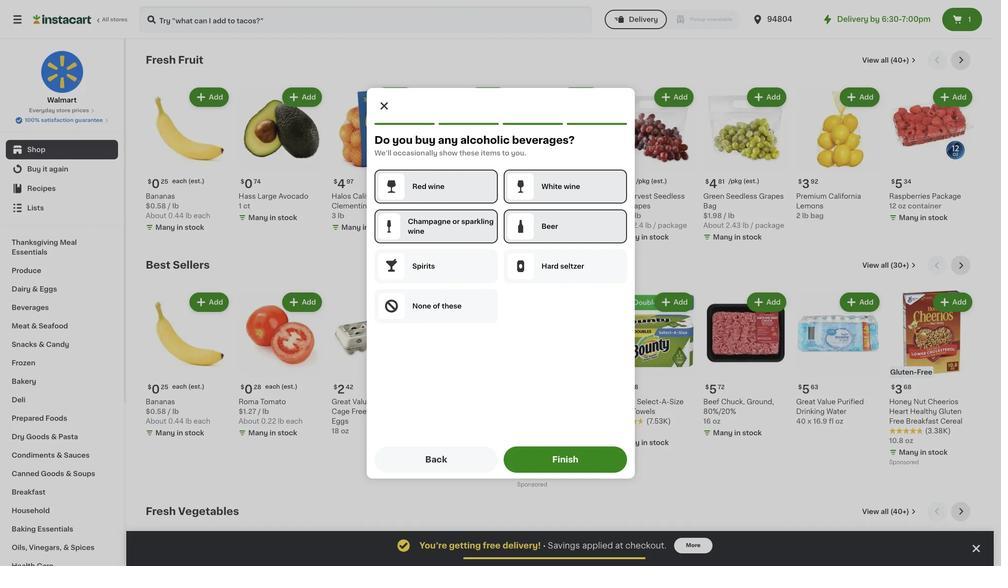 Task type: vqa. For each thing, say whether or not it's contained in the screenshot.
Heavy
no



Task type: describe. For each thing, give the bounding box(es) containing it.
$0.25 each (estimated) element for each (est.)
[[146, 380, 231, 397]]

in down (7.53k)
[[642, 439, 648, 446]]

$ for $ 4 81
[[706, 179, 710, 185]]

/pkg (est.) for 23
[[637, 179, 668, 184]]

0 for $ 0 25 each (est.)
[[152, 179, 160, 190]]

clementines
[[332, 203, 375, 210]]

each inside lime 42 1 each
[[522, 203, 540, 210]]

meat & seafood
[[12, 323, 68, 330]]

0 for $ 0 33
[[524, 179, 532, 190]]

$ for $ 5 34
[[892, 179, 896, 185]]

in down container
[[921, 215, 927, 221]]

roma
[[239, 398, 259, 405]]

delivery for delivery by 6:30-7:00pm
[[838, 16, 869, 23]]

red inside sun harvest seedless red grapes $2.18 / lb about 2.4 lb / package many in stock
[[611, 203, 625, 210]]

/ down $ 0 25 each (est.)
[[168, 203, 171, 210]]

great value purified drinking water 40 x 16.9 fl oz
[[797, 398, 864, 425]]

dairy & eggs
[[12, 286, 57, 293]]

stock down green seedless grapes bag $1.98 / lb about 2.43 lb / package
[[743, 234, 762, 241]]

(40+) for fruit
[[891, 57, 910, 64]]

main content containing 0
[[126, 39, 994, 566]]

$ 3 92
[[799, 179, 819, 190]]

condiments & sauces link
[[6, 446, 118, 465]]

3 inside "halos california clementines 3 lb"
[[332, 213, 336, 219]]

to
[[502, 149, 510, 156]]

74
[[254, 179, 261, 185]]

& left spices at the bottom left of page
[[63, 544, 69, 551]]

$ 0 33
[[520, 179, 540, 190]]

california for halos california clementines 3 lb
[[353, 193, 386, 200]]

do you buy any alcoholic beverages? we'll occasionally show these items to you.
[[375, 135, 575, 156]]

bag
[[704, 203, 717, 210]]

seafood
[[39, 323, 68, 330]]

& left the candy at bottom
[[39, 341, 44, 348]]

about down $ 0 25
[[146, 418, 167, 425]]

savings
[[548, 542, 580, 550]]

& right dairy
[[32, 286, 38, 293]]

fruit
[[178, 55, 204, 65]]

goods for canned
[[41, 470, 64, 477]]

$0.25 each (estimated) element for 0
[[146, 175, 231, 192]]

deli link
[[6, 391, 118, 409]]

grade
[[373, 398, 394, 405]]

everyday
[[29, 108, 55, 113]]

6:30-
[[882, 16, 902, 23]]

frozen
[[12, 360, 35, 366]]

72 for 5
[[718, 384, 725, 390]]

water
[[827, 408, 847, 415]]

free
[[483, 542, 501, 550]]

bananas for 0
[[146, 193, 175, 200]]

many down the 1.48
[[528, 451, 547, 458]]

many in stock up beer
[[528, 215, 576, 221]]

delivery by 6:30-7:00pm
[[838, 16, 931, 23]]

aa
[[396, 398, 405, 405]]

many down container
[[900, 215, 919, 221]]

1 item carousel region from the top
[[146, 51, 975, 248]]

many inside sun harvest seedless red grapes $2.18 / lb about 2.4 lb / package many in stock
[[621, 234, 640, 241]]

honey
[[890, 398, 913, 405]]

2.4
[[633, 222, 644, 229]]

hard
[[542, 263, 559, 270]]

everyday store prices
[[29, 108, 89, 113]]

meal
[[60, 239, 77, 246]]

eligible
[[544, 468, 570, 475]]

about inside green seedless grapes bag $1.98 / lb about 2.43 lb / package
[[704, 222, 725, 229]]

bakery
[[12, 378, 36, 385]]

0 horizontal spatial sponsored badge image
[[425, 440, 454, 446]]

25 for $ 0 25
[[161, 384, 168, 390]]

10.8
[[890, 437, 904, 444]]

many up beer
[[528, 215, 547, 221]]

2 inside premium california lemons 2 lb bag
[[797, 213, 801, 219]]

stock up sellers
[[185, 224, 204, 231]]

fresh fruit
[[146, 55, 204, 65]]

stock down roma tomato $1.27 / lb about 0.22 lb each
[[278, 430, 297, 436]]

items inside the do you buy any alcoholic beverages? we'll occasionally show these items to you.
[[481, 149, 501, 156]]

lists link
[[6, 198, 118, 218]]

breakfast inside honey nut cheerios heart healthy gluten free breakfast cereal
[[907, 418, 939, 425]]

stock down container
[[929, 215, 948, 221]]

harvest
[[626, 193, 652, 200]]

/ up 2.4
[[630, 213, 633, 219]]

great for 5
[[797, 398, 816, 405]]

68
[[904, 384, 912, 390]]

nut
[[914, 398, 927, 405]]

cereal
[[941, 418, 963, 425]]

many in stock down container
[[900, 215, 948, 221]]

snacks
[[12, 341, 37, 348]]

23
[[625, 179, 633, 185]]

lime 42 1 each
[[518, 193, 545, 210]]

see eligible items
[[529, 468, 591, 475]]

$ for $ 0 28 each (est.)
[[241, 384, 245, 390]]

& left sauces in the left of the page
[[57, 452, 62, 459]]

fresh for fresh fruit
[[146, 55, 176, 65]]

$ 0 25 each (est.)
[[148, 179, 205, 190]]

all stores link
[[33, 6, 128, 33]]

in inside sun harvest seedless red grapes $2.18 / lb about 2.4 lb / package many in stock
[[642, 234, 648, 241]]

hass large avocado 1 ct
[[239, 193, 309, 210]]

beverages link
[[6, 298, 118, 317]]

42 inside lime 42 1 each
[[536, 193, 545, 200]]

1 vertical spatial sponsored badge image
[[890, 460, 919, 465]]

many in stock down "halos california clementines 3 lb"
[[342, 224, 390, 231]]

about inside roma tomato $1.27 / lb about 0.22 lb each
[[239, 418, 260, 425]]

8 x 1.48 oz
[[518, 439, 554, 446]]

in down the each (est.)
[[177, 430, 183, 436]]

halos california clementines 3 lb
[[332, 193, 386, 219]]

0 for $ 0 74
[[245, 179, 253, 190]]

in down (3.38k)
[[921, 449, 927, 456]]

oz inside great value grade aa cage free large white eggs 18 oz
[[341, 428, 349, 434]]

many in stock down the each (est.)
[[156, 430, 204, 436]]

sun harvest seedless red grapes $2.18 / lb about 2.4 lb / package many in stock
[[611, 193, 687, 241]]

oz inside beef chuck, ground, 80%/20% 16 oz
[[713, 418, 721, 425]]

buy
[[27, 166, 41, 173]]

$ 5 72
[[706, 384, 725, 395]]

great value grade aa cage free large white eggs 18 oz
[[332, 398, 410, 434]]

$ for $ 3 68
[[892, 384, 896, 390]]

each (est.)
[[172, 384, 205, 390]]

white inside great value grade aa cage free large white eggs 18 oz
[[390, 408, 410, 415]]

snacks & candy
[[12, 341, 69, 348]]

delivery button
[[605, 10, 667, 29]]

0 horizontal spatial eggs
[[40, 286, 57, 293]]

all for 3
[[881, 262, 889, 269]]

delivery for delivery
[[629, 16, 659, 23]]

each inside $ 0 25 each (est.)
[[172, 179, 187, 184]]

•
[[543, 542, 546, 550]]

paper
[[611, 408, 631, 415]]

97
[[347, 179, 354, 185]]

many down 80%/20%
[[714, 430, 733, 436]]

many down paper
[[621, 439, 640, 446]]

finish button
[[504, 446, 627, 473]]

oz right 10.8
[[906, 437, 914, 444]]

grapes inside sun harvest seedless red grapes $2.18 / lb about 2.4 lb / package many in stock
[[626, 203, 651, 210]]

breakfast inside 'link'
[[12, 489, 46, 496]]

large inside 'hass large avocado 1 ct'
[[258, 193, 277, 200]]

72 for 2
[[439, 179, 446, 185]]

stock up beer
[[557, 215, 576, 221]]

halos
[[332, 193, 351, 200]]

oz inside strawberries 16 oz container
[[434, 203, 442, 210]]

all
[[102, 17, 109, 22]]

$ for $ 2 42
[[334, 384, 338, 390]]

$ for $ 5 63
[[799, 384, 803, 390]]

store
[[56, 108, 71, 113]]

many in stock down 2.43
[[714, 234, 762, 241]]

dry
[[12, 434, 24, 440]]

5 for $ 5 34
[[896, 179, 903, 190]]

package inside sun harvest seedless red grapes $2.18 / lb about 2.4 lb / package many in stock
[[658, 222, 687, 229]]

stock down "halos california clementines 3 lb"
[[371, 224, 390, 231]]

lb inside "halos california clementines 3 lb"
[[338, 213, 344, 219]]

thanksgiving meal essentials link
[[6, 233, 118, 261]]

oz right the 1.48
[[546, 439, 554, 446]]

1 inside lime 42 1 each
[[518, 203, 521, 210]]

in down beef chuck, ground, 80%/20% 16 oz
[[735, 430, 741, 436]]

view all (30+) button
[[859, 256, 921, 275]]

delivery by 6:30-7:00pm link
[[822, 14, 931, 25]]

$ 2 72
[[427, 179, 446, 190]]

many down 10.8 oz in the right of the page
[[900, 449, 919, 456]]

bananas for each (est.)
[[146, 398, 175, 405]]

many in stock inside product group
[[528, 451, 576, 458]]

alcoholic
[[460, 135, 510, 145]]

sparkling
[[461, 218, 494, 225]]

stock down (3.38k)
[[929, 449, 948, 456]]

free inside great value grade aa cage free large white eggs 18 oz
[[352, 408, 367, 415]]

many in stock up best sellers
[[156, 224, 204, 231]]

33
[[533, 179, 540, 185]]

hass
[[239, 193, 256, 200]]

product group containing 8 x 1.48 oz
[[518, 291, 603, 490]]

28
[[254, 384, 261, 390]]

/pkg (est.) for 4
[[729, 179, 760, 184]]

0 vertical spatial 18
[[632, 384, 639, 390]]

you
[[392, 135, 413, 145]]

canned goods & soups
[[12, 470, 95, 477]]

view for 5
[[863, 57, 880, 64]]

value for 2
[[353, 398, 371, 405]]

40
[[797, 418, 806, 425]]

3 all from the top
[[881, 508, 889, 515]]

lb inside premium california lemons 2 lb bag
[[803, 213, 809, 219]]

(3.38k)
[[926, 428, 951, 434]]

eggs inside great value grade aa cage free large white eggs 18 oz
[[332, 418, 349, 425]]

8
[[518, 439, 522, 446]]

these inside the do you buy any alcoholic beverages? we'll occasionally show these items to you.
[[459, 149, 479, 156]]

16 inside strawberries 16 oz container
[[425, 203, 432, 210]]

0 for $ 0 25
[[152, 384, 160, 395]]

none of these
[[412, 303, 462, 309]]

in up best sellers
[[177, 224, 183, 231]]

many in stock down (7.53k)
[[621, 439, 669, 446]]

many down 0.22
[[249, 430, 268, 436]]

x inside great value purified drinking water 40 x 16.9 fl oz
[[808, 418, 812, 425]]

delivery!
[[503, 542, 541, 550]]

bananas $0.58 / lb about 0.44 lb each for 0
[[146, 193, 210, 219]]

1 inside 'hass large avocado 1 ct'
[[239, 203, 242, 210]]

condiments & sauces
[[12, 452, 90, 459]]

view all (40+) for fruit
[[863, 57, 910, 64]]

4 for $ 4 81
[[710, 179, 718, 190]]

(40+) for vegetables
[[891, 508, 910, 515]]

2 horizontal spatial free
[[918, 369, 933, 376]]

wine for red wine
[[428, 183, 445, 190]]

sauces
[[64, 452, 90, 459]]

7:00pm
[[902, 16, 931, 23]]

baking essentials
[[12, 526, 73, 533]]

5 left 23 on the top
[[617, 179, 624, 190]]

strawberries
[[425, 193, 468, 200]]

about down $ 0 25 each (est.)
[[146, 213, 167, 219]]

$ 0 25
[[148, 384, 168, 395]]

many up 'best'
[[156, 224, 175, 231]]

34
[[904, 179, 912, 185]]

in down "halos california clementines 3 lb"
[[363, 224, 369, 231]]

checkout.
[[626, 542, 667, 550]]

many down $ 0 25
[[156, 430, 175, 436]]

about inside sun harvest seedless red grapes $2.18 / lb about 2.4 lb / package many in stock
[[611, 222, 632, 229]]



Task type: locate. For each thing, give the bounding box(es) containing it.
beef chuck, ground, 80%/20% 16 oz
[[704, 398, 775, 425]]

package right 2.4
[[658, 222, 687, 229]]

breakfast
[[907, 418, 939, 425], [12, 489, 46, 496]]

1 horizontal spatial 16
[[704, 418, 711, 425]]

0 vertical spatial 0.44
[[168, 213, 184, 219]]

oz down strawberries
[[434, 203, 442, 210]]

2 0.44 from the top
[[168, 418, 184, 425]]

0.44 down $ 0 25
[[168, 418, 184, 425]]

0 vertical spatial these
[[459, 149, 479, 156]]

1 horizontal spatial 3
[[803, 179, 810, 190]]

$ for $ 4 97
[[334, 179, 338, 185]]

3
[[803, 179, 810, 190], [332, 213, 336, 219], [896, 384, 903, 395]]

beef
[[704, 398, 720, 405]]

in inside product group
[[549, 451, 555, 458]]

occasionally
[[393, 149, 438, 156]]

0 horizontal spatial 72
[[439, 179, 446, 185]]

0 vertical spatial $0.58
[[146, 203, 166, 210]]

items inside button
[[572, 468, 591, 475]]

2 view from the top
[[863, 262, 880, 269]]

42 up cage
[[346, 384, 354, 390]]

/pkg (est.) right 81
[[729, 179, 760, 184]]

grapes inside green seedless grapes bag $1.98 / lb about 2.43 lb / package
[[760, 193, 784, 200]]

goods for dry
[[26, 434, 49, 440]]

72 up beef
[[718, 384, 725, 390]]

2 vertical spatial 2
[[338, 384, 345, 395]]

/pkg for 23
[[637, 179, 650, 184]]

4 left 81
[[710, 179, 718, 190]]

$4.81 per package (estimated) element
[[704, 175, 789, 192]]

0 for $ 0 28 each (est.)
[[245, 384, 253, 395]]

$0.25 each (estimated) element
[[146, 175, 231, 192], [146, 380, 231, 397]]

many in stock down 0.22
[[249, 430, 297, 436]]

(est.) for 4
[[744, 179, 760, 184]]

each inside roma tomato $1.27 / lb about 0.22 lb each
[[286, 418, 303, 425]]

0 vertical spatial red
[[412, 183, 426, 190]]

0.22
[[261, 418, 276, 425]]

package inside green seedless grapes bag $1.98 / lb about 2.43 lb / package
[[756, 222, 785, 229]]

2 item carousel region from the top
[[146, 256, 975, 494]]

2 vertical spatial 3
[[896, 384, 903, 395]]

1 horizontal spatial california
[[829, 193, 862, 200]]

1 vertical spatial 72
[[718, 384, 725, 390]]

oils,
[[12, 544, 27, 551]]

oz down cage
[[341, 428, 349, 434]]

stock down harvest
[[650, 234, 669, 241]]

1 bananas $0.58 / lb about 0.44 lb each from the top
[[146, 193, 210, 219]]

0 vertical spatial sponsored badge image
[[425, 440, 454, 446]]

1 horizontal spatial 18
[[632, 384, 639, 390]]

1 vertical spatial bananas $0.58 / lb about 0.44 lb each
[[146, 398, 210, 425]]

$ for $ 0 74
[[241, 179, 245, 185]]

72 up strawberries
[[439, 179, 446, 185]]

2 bananas from the top
[[146, 398, 175, 405]]

raspberries
[[890, 193, 931, 200]]

3 left 92
[[803, 179, 810, 190]]

5 left 34
[[896, 179, 903, 190]]

1 horizontal spatial 72
[[718, 384, 725, 390]]

free inside honey nut cheerios heart healthy gluten free breakfast cereal
[[890, 418, 905, 425]]

1 vertical spatial breakfast
[[12, 489, 46, 496]]

1 vertical spatial 42
[[346, 384, 354, 390]]

large down 74
[[258, 193, 277, 200]]

container
[[908, 203, 942, 210]]

1 horizontal spatial value
[[818, 398, 836, 405]]

oz down 80%/20%
[[713, 418, 721, 425]]

we'll
[[375, 149, 391, 156]]

add your shopping preferences element
[[367, 88, 635, 479]]

42 inside $ 2 42
[[346, 384, 354, 390]]

18 inside great value grade aa cage free large white eggs 18 oz
[[332, 428, 339, 434]]

(est.) inside $ 0 25 each (est.)
[[188, 179, 205, 184]]

stock inside sun harvest seedless red grapes $2.18 / lb about 2.4 lb / package many in stock
[[650, 234, 669, 241]]

bananas down $ 0 25
[[146, 398, 175, 405]]

1 vertical spatial essentials
[[37, 526, 73, 533]]

instacart logo image
[[33, 14, 91, 25]]

each
[[172, 179, 187, 184], [522, 203, 540, 210], [194, 213, 210, 219], [172, 384, 187, 390], [265, 384, 280, 390], [194, 418, 210, 425], [286, 418, 303, 425]]

view inside 'view all (30+)' popup button
[[863, 262, 880, 269]]

everyday store prices link
[[29, 107, 95, 115]]

1 value from the left
[[818, 398, 836, 405]]

in up beer
[[549, 215, 555, 221]]

1 /pkg from the left
[[729, 179, 742, 184]]

great up cage
[[332, 398, 351, 405]]

essentials up oils, vinegars, & spices
[[37, 526, 73, 533]]

service type group
[[605, 10, 741, 29]]

1 vertical spatial view all (40+) button
[[859, 502, 921, 521]]

0 vertical spatial 25
[[161, 179, 168, 185]]

1 (40+) from the top
[[891, 57, 910, 64]]

you're
[[420, 542, 447, 550]]

1 horizontal spatial large
[[369, 408, 388, 415]]

$ inside the $ 2 72
[[427, 179, 431, 185]]

add button
[[191, 88, 228, 106], [284, 88, 321, 106], [656, 88, 693, 106], [749, 88, 786, 106], [842, 88, 879, 106], [935, 88, 972, 106], [191, 294, 228, 311], [284, 294, 321, 311], [377, 294, 414, 311], [470, 294, 507, 311], [656, 294, 693, 311], [749, 294, 786, 311], [842, 294, 879, 311], [935, 294, 972, 311], [377, 540, 414, 557], [470, 540, 507, 557], [563, 540, 600, 557], [656, 540, 693, 557]]

essentials down thanksgiving
[[12, 249, 47, 256]]

product group
[[146, 86, 231, 234], [239, 86, 324, 225], [332, 86, 417, 234], [425, 86, 510, 211], [518, 86, 603, 225], [611, 86, 696, 244], [704, 86, 789, 244], [797, 86, 882, 221], [890, 86, 975, 225], [146, 291, 231, 440], [239, 291, 324, 440], [332, 291, 417, 436], [425, 291, 510, 448], [518, 291, 603, 490], [611, 291, 696, 449], [704, 291, 789, 440], [797, 291, 882, 426], [890, 291, 975, 468], [332, 537, 417, 566], [425, 537, 510, 566], [518, 537, 603, 566], [611, 537, 696, 566], [890, 537, 975, 566]]

california inside premium california lemons 2 lb bag
[[829, 193, 862, 200]]

0 vertical spatial 3
[[803, 179, 810, 190]]

81
[[719, 179, 725, 185]]

any
[[438, 135, 458, 145]]

household link
[[6, 502, 118, 520]]

red inside add your shopping preferences element
[[412, 183, 426, 190]]

honey nut cheerios heart healthy gluten free breakfast cereal
[[890, 398, 963, 425]]

0 horizontal spatial 3
[[332, 213, 336, 219]]

5 for $ 5 72
[[710, 384, 717, 395]]

(40+)
[[891, 57, 910, 64], [891, 508, 910, 515]]

(est.) inside $5.23 per package (estimated) element
[[651, 179, 668, 184]]

25 inside $ 0 25 each (est.)
[[161, 179, 168, 185]]

meat & seafood link
[[6, 317, 118, 335]]

2 great from the left
[[332, 398, 351, 405]]

1 vertical spatial all
[[881, 262, 889, 269]]

seedless
[[727, 193, 758, 200], [654, 193, 685, 200]]

1 vertical spatial 18
[[332, 428, 339, 434]]

0 horizontal spatial x
[[524, 439, 528, 446]]

1 vertical spatial red
[[611, 203, 625, 210]]

treatment tracker modal dialog
[[126, 531, 994, 566]]

many down the clementines
[[342, 224, 361, 231]]

/pkg (est.)
[[729, 179, 760, 184], [637, 179, 668, 184]]

5 for $ 5 63
[[803, 384, 810, 395]]

1 vertical spatial view
[[863, 262, 880, 269]]

california right premium
[[829, 193, 862, 200]]

2 value from the left
[[353, 398, 371, 405]]

stock down 'hass large avocado 1 ct'
[[278, 215, 297, 221]]

$2.18
[[611, 213, 629, 219]]

0 vertical spatial bananas $0.58 / lb about 0.44 lb each
[[146, 193, 210, 219]]

bananas $0.58 / lb about 0.44 lb each down $ 0 25 each (est.)
[[146, 193, 210, 219]]

package
[[933, 193, 962, 200]]

stock down beef chuck, ground, 80%/20% 16 oz
[[743, 430, 762, 436]]

great for 2
[[332, 398, 351, 405]]

& left 'soups'
[[66, 470, 72, 477]]

grapes down $4.81 per package (estimated) element
[[760, 193, 784, 200]]

oz inside raspberries package 12 oz container
[[899, 203, 907, 210]]

many in stock down 'hass large avocado 1 ct'
[[249, 215, 297, 221]]

1 horizontal spatial eggs
[[332, 418, 349, 425]]

roma tomato $1.27 / lb about 0.22 lb each
[[239, 398, 303, 425]]

bananas $0.58 / lb about 0.44 lb each for each (est.)
[[146, 398, 210, 425]]

1 25 from the top
[[161, 179, 168, 185]]

dry goods & pasta link
[[6, 428, 118, 446]]

large inside great value grade aa cage free large white eggs 18 oz
[[369, 408, 388, 415]]

0 vertical spatial 16
[[425, 203, 432, 210]]

$0.58 for 0
[[146, 203, 166, 210]]

(est.) inside $4.81 per package (estimated) element
[[744, 179, 760, 184]]

tomato
[[260, 398, 286, 405]]

back button
[[375, 446, 498, 473]]

$ inside $ 0 28 each (est.)
[[241, 384, 245, 390]]

bananas
[[146, 193, 175, 200], [146, 398, 175, 405]]

/ right 2.43
[[751, 222, 754, 229]]

0 horizontal spatial great
[[332, 398, 351, 405]]

1 horizontal spatial sponsored badge image
[[518, 482, 547, 488]]

1 vertical spatial bananas
[[146, 398, 175, 405]]

1 horizontal spatial red
[[611, 203, 625, 210]]

2 horizontal spatial sponsored badge image
[[890, 460, 919, 465]]

1 0.44 from the top
[[168, 213, 184, 219]]

$ inside $ 3 68
[[892, 384, 896, 390]]

beer
[[542, 223, 558, 230]]

2 fresh from the top
[[146, 506, 176, 517]]

0 horizontal spatial package
[[658, 222, 687, 229]]

16
[[425, 203, 432, 210], [704, 418, 711, 425]]

value up water
[[818, 398, 836, 405]]

$ inside $ 5 63
[[799, 384, 803, 390]]

view all (40+) button for fresh fruit
[[859, 51, 921, 70]]

ground,
[[747, 398, 775, 405]]

& left pasta
[[51, 434, 57, 440]]

72 inside $ 5 72
[[718, 384, 725, 390]]

1 vertical spatial item carousel region
[[146, 256, 975, 494]]

12
[[890, 203, 897, 210]]

1 great from the left
[[797, 398, 816, 405]]

items down alcoholic
[[481, 149, 501, 156]]

main content
[[126, 39, 994, 566]]

pasta
[[58, 434, 78, 440]]

2 all from the top
[[881, 262, 889, 269]]

1 vertical spatial eggs
[[332, 418, 349, 425]]

oils, vinegars, & spices
[[12, 544, 95, 551]]

white down aa
[[390, 408, 410, 415]]

2 for $ 2 42
[[338, 384, 345, 395]]

$ for $ 3 92
[[799, 179, 803, 185]]

many down the ct
[[249, 215, 268, 221]]

1 vertical spatial (40+)
[[891, 508, 910, 515]]

18
[[632, 384, 639, 390], [332, 428, 339, 434]]

$ inside $ 4 97
[[334, 179, 338, 185]]

0 horizontal spatial white
[[390, 408, 410, 415]]

value inside great value grade aa cage free large white eggs 18 oz
[[353, 398, 371, 405]]

stock up see eligible items button
[[557, 451, 576, 458]]

many in stock down 10.8 oz in the right of the page
[[900, 449, 948, 456]]

dairy
[[12, 286, 31, 293]]

2 for $ 2 72
[[431, 179, 438, 190]]

0 horizontal spatial red
[[412, 183, 426, 190]]

each inside $ 0 28 each (est.)
[[265, 384, 280, 390]]

$ inside $ 5 34
[[892, 179, 896, 185]]

94804 button
[[752, 6, 811, 33]]

california up the clementines
[[353, 193, 386, 200]]

red left the $ 2 72
[[412, 183, 426, 190]]

prepared foods link
[[6, 409, 118, 428]]

seedless inside green seedless grapes bag $1.98 / lb about 2.43 lb / package
[[727, 193, 758, 200]]

stock inside product group
[[557, 451, 576, 458]]

1 horizontal spatial great
[[797, 398, 816, 405]]

/ right 2.4
[[654, 222, 657, 229]]

$ inside $ 5 72
[[706, 384, 710, 390]]

$0.28 each (estimated) element
[[239, 380, 324, 397]]

white inside add your shopping preferences element
[[542, 183, 562, 190]]

grapes
[[760, 193, 784, 200], [626, 203, 651, 210]]

1 horizontal spatial wine
[[428, 183, 445, 190]]

1 4 from the left
[[710, 179, 718, 190]]

spices
[[71, 544, 95, 551]]

essentials inside thanksgiving meal essentials
[[12, 249, 47, 256]]

value inside great value purified drinking water 40 x 16.9 fl oz
[[818, 398, 836, 405]]

0 vertical spatial fresh
[[146, 55, 176, 65]]

/pkg (est.) inside $4.81 per package (estimated) element
[[729, 179, 760, 184]]

16 down 80%/20%
[[704, 418, 711, 425]]

seedless down $5.23 per package (estimated) element
[[654, 193, 685, 200]]

goods down 'prepared foods'
[[26, 434, 49, 440]]

$ for $ 0 25 each (est.)
[[148, 179, 152, 185]]

essentials
[[12, 249, 47, 256], [37, 526, 73, 533]]

again
[[49, 166, 68, 173]]

$0.58 down $ 0 25 each (est.)
[[146, 203, 166, 210]]

$5.23 per package (estimated) element
[[611, 175, 696, 192]]

25 inside $ 0 25
[[161, 384, 168, 390]]

0 vertical spatial grapes
[[760, 193, 784, 200]]

goods
[[26, 434, 49, 440], [41, 470, 64, 477]]

great inside great value grade aa cage free large white eggs 18 oz
[[332, 398, 351, 405]]

1 horizontal spatial package
[[756, 222, 785, 229]]

recipes
[[27, 185, 56, 192]]

x right 40
[[808, 418, 812, 425]]

4 left 97
[[338, 179, 346, 190]]

1 bananas from the top
[[146, 193, 175, 200]]

0 horizontal spatial /pkg (est.)
[[637, 179, 668, 184]]

100%
[[25, 118, 40, 123]]

$ for $ 5 72
[[706, 384, 710, 390]]

1 view all (40+) button from the top
[[859, 51, 921, 70]]

1 vertical spatial fresh
[[146, 506, 176, 517]]

item carousel region
[[146, 51, 975, 248], [146, 256, 975, 494], [146, 502, 975, 566]]

0 vertical spatial $0.25 each (estimated) element
[[146, 175, 231, 192]]

ct
[[243, 203, 251, 210]]

2 horizontal spatial 1
[[969, 16, 972, 23]]

(7.53k)
[[647, 418, 671, 425]]

2 bananas $0.58 / lb about 0.44 lb each from the top
[[146, 398, 210, 425]]

in down 2.43
[[735, 234, 741, 241]]

seedless inside sun harvest seedless red grapes $2.18 / lb about 2.4 lb / package many in stock
[[654, 193, 685, 200]]

$ inside $ 3 92
[[799, 179, 803, 185]]

$ inside $ 0 33
[[520, 179, 524, 185]]

(est.) inside $ 0 28 each (est.)
[[282, 384, 298, 390]]

2 25 from the top
[[161, 384, 168, 390]]

candy
[[46, 341, 69, 348]]

green
[[704, 193, 725, 200]]

$ for $ 2 72
[[427, 179, 431, 185]]

/pkg (est.) inside $5.23 per package (estimated) element
[[637, 179, 668, 184]]

1 view from the top
[[863, 57, 880, 64]]

1 vertical spatial goods
[[41, 470, 64, 477]]

3 item carousel region from the top
[[146, 502, 975, 566]]

2 view all (40+) from the top
[[863, 508, 910, 515]]

1 vertical spatial grapes
[[626, 203, 651, 210]]

bananas down $ 0 25 each (est.)
[[146, 193, 175, 200]]

stock down the each (est.)
[[185, 430, 204, 436]]

$0.58 for each (est.)
[[146, 408, 166, 415]]

0 horizontal spatial 4
[[338, 179, 346, 190]]

0 horizontal spatial seedless
[[654, 193, 685, 200]]

0 vertical spatial eggs
[[40, 286, 57, 293]]

16 inside beef chuck, ground, 80%/20% 16 oz
[[704, 418, 711, 425]]

72 inside the $ 2 72
[[439, 179, 446, 185]]

1 horizontal spatial seedless
[[727, 193, 758, 200]]

1
[[969, 16, 972, 23], [239, 203, 242, 210], [518, 203, 521, 210]]

delivery inside "button"
[[629, 16, 659, 23]]

2
[[431, 179, 438, 190], [797, 213, 801, 219], [338, 384, 345, 395]]

none
[[412, 303, 431, 309]]

2 4 from the left
[[338, 179, 346, 190]]

great inside great value purified drinking water 40 x 16.9 fl oz
[[797, 398, 816, 405]]

champagne
[[408, 218, 451, 225]]

1 $0.58 from the top
[[146, 203, 166, 210]]

0 vertical spatial x
[[808, 418, 812, 425]]

items down "finish"
[[572, 468, 591, 475]]

these down alcoholic
[[459, 149, 479, 156]]

many down 2.4
[[621, 234, 640, 241]]

in up the eligible
[[549, 451, 555, 458]]

/pkg for 4
[[729, 179, 742, 184]]

25
[[161, 179, 168, 185], [161, 384, 168, 390]]

25 for $ 0 25 each (est.)
[[161, 179, 168, 185]]

beverages?
[[512, 135, 575, 145]]

0 horizontal spatial delivery
[[629, 16, 659, 23]]

wine inside champagne or sparkling wine
[[408, 228, 424, 235]]

1 horizontal spatial delivery
[[838, 16, 869, 23]]

1 vertical spatial items
[[572, 468, 591, 475]]

walmart logo image
[[41, 51, 83, 93]]

red
[[412, 183, 426, 190], [611, 203, 625, 210]]

0.44 for each (est.)
[[168, 418, 184, 425]]

$ inside $ 4 81
[[706, 179, 710, 185]]

1 inside button
[[969, 16, 972, 23]]

2 california from the left
[[353, 193, 386, 200]]

best
[[146, 260, 171, 270]]

item carousel region containing fresh vegetables
[[146, 502, 975, 566]]

stock down (7.53k)
[[650, 439, 669, 446]]

view all (40+) button for fresh vegetables
[[859, 502, 921, 521]]

1 horizontal spatial /pkg (est.)
[[729, 179, 760, 184]]

3 for $ 3 68
[[896, 384, 903, 395]]

/pkg inside $5.23 per package (estimated) element
[[637, 179, 650, 184]]

None search field
[[139, 6, 592, 33]]

2 vertical spatial sponsored badge image
[[518, 482, 547, 488]]

spirits
[[412, 263, 435, 270]]

1 /pkg (est.) from the left
[[729, 179, 760, 184]]

1 horizontal spatial breakfast
[[907, 418, 939, 425]]

at
[[616, 542, 624, 550]]

/ right $1.98
[[724, 213, 727, 219]]

california for premium california lemons 2 lb bag
[[829, 193, 862, 200]]

1 vertical spatial 2
[[797, 213, 801, 219]]

2 seedless from the left
[[654, 193, 685, 200]]

2 $0.58 from the top
[[146, 408, 166, 415]]

0 horizontal spatial free
[[352, 408, 367, 415]]

$ inside $ 0 74
[[241, 179, 245, 185]]

fresh for fresh vegetables
[[146, 506, 176, 517]]

in down 2.4
[[642, 234, 648, 241]]

0.44 for 0
[[168, 213, 184, 219]]

0 vertical spatial (40+)
[[891, 57, 910, 64]]

1 vertical spatial 16
[[704, 418, 711, 425]]

0 horizontal spatial 18
[[332, 428, 339, 434]]

1 horizontal spatial 2
[[431, 179, 438, 190]]

1 horizontal spatial free
[[890, 418, 905, 425]]

oz right fl
[[836, 418, 844, 425]]

gluten-free
[[891, 369, 933, 376]]

$ inside $ 0 25
[[148, 384, 152, 390]]

oz inside great value purified drinking water 40 x 16.9 fl oz
[[836, 418, 844, 425]]

3 for $ 3 92
[[803, 179, 810, 190]]

view all (30+)
[[863, 262, 910, 269]]

many in stock down beef chuck, ground, 80%/20% 16 oz
[[714, 430, 762, 436]]

/
[[168, 203, 171, 210], [724, 213, 727, 219], [630, 213, 633, 219], [751, 222, 754, 229], [654, 222, 657, 229], [168, 408, 171, 415], [258, 408, 261, 415]]

/pkg right 81
[[729, 179, 742, 184]]

2 up strawberries
[[431, 179, 438, 190]]

1 vertical spatial white
[[390, 408, 410, 415]]

all for 5
[[881, 57, 889, 64]]

fresh left vegetables
[[146, 506, 176, 517]]

1 vertical spatial 3
[[332, 213, 336, 219]]

getting
[[449, 542, 481, 550]]

2 /pkg (est.) from the left
[[637, 179, 668, 184]]

16 up champagne
[[425, 203, 432, 210]]

2 vertical spatial all
[[881, 508, 889, 515]]

0 vertical spatial item carousel region
[[146, 51, 975, 248]]

(est.) for 23
[[651, 179, 668, 184]]

2.43
[[726, 222, 741, 229]]

towels
[[632, 408, 656, 415]]

fresh left fruit
[[146, 55, 176, 65]]

0 horizontal spatial /pkg
[[637, 179, 650, 184]]

0 horizontal spatial wine
[[408, 228, 424, 235]]

0 vertical spatial items
[[481, 149, 501, 156]]

many down 2.43
[[714, 234, 733, 241]]

in down 'hass large avocado 1 ct'
[[270, 215, 276, 221]]

back
[[425, 456, 447, 463]]

0 horizontal spatial breakfast
[[12, 489, 46, 496]]

guarantee
[[75, 118, 103, 123]]

white
[[542, 183, 562, 190], [390, 408, 410, 415]]

view for 3
[[863, 262, 880, 269]]

0 vertical spatial essentials
[[12, 249, 47, 256]]

california inside "halos california clementines 3 lb"
[[353, 193, 386, 200]]

canned
[[12, 470, 39, 477]]

cage
[[332, 408, 350, 415]]

0 inside 'element'
[[245, 384, 253, 395]]

$ 4 81
[[706, 179, 725, 190]]

1 view all (40+) from the top
[[863, 57, 910, 64]]

0 horizontal spatial large
[[258, 193, 277, 200]]

3 view from the top
[[863, 508, 880, 515]]

1 vertical spatial these
[[442, 303, 462, 309]]

1 package from the left
[[756, 222, 785, 229]]

wine for white wine
[[564, 183, 580, 190]]

1 vertical spatial x
[[524, 439, 528, 446]]

$ inside $ 2 42
[[334, 384, 338, 390]]

2 /pkg from the left
[[637, 179, 650, 184]]

2 (40+) from the top
[[891, 508, 910, 515]]

0 vertical spatial free
[[918, 369, 933, 376]]

/pkg right 23 on the top
[[637, 179, 650, 184]]

fresh vegetables
[[146, 506, 239, 517]]

16.9
[[814, 418, 828, 425]]

$
[[148, 179, 152, 185], [241, 179, 245, 185], [427, 179, 431, 185], [520, 179, 524, 185], [706, 179, 710, 185], [799, 179, 803, 185], [334, 179, 338, 185], [892, 179, 896, 185], [148, 384, 152, 390], [241, 384, 245, 390], [706, 384, 710, 390], [799, 384, 803, 390], [334, 384, 338, 390], [892, 384, 896, 390]]

0 vertical spatial goods
[[26, 434, 49, 440]]

meat
[[12, 323, 30, 330]]

1 button
[[943, 8, 983, 31]]

4 for $ 4 97
[[338, 179, 346, 190]]

& right meat
[[31, 323, 37, 330]]

lb
[[172, 203, 179, 210], [186, 213, 192, 219], [729, 213, 735, 219], [803, 213, 809, 219], [338, 213, 344, 219], [635, 213, 642, 219], [743, 222, 749, 229], [646, 222, 652, 229], [172, 408, 179, 415], [263, 408, 269, 415], [186, 418, 192, 425], [278, 418, 284, 425]]

all inside popup button
[[881, 262, 889, 269]]

2 horizontal spatial 2
[[797, 213, 801, 219]]

3 down halos
[[332, 213, 336, 219]]

1 horizontal spatial 42
[[536, 193, 545, 200]]

1 $0.25 each (estimated) element from the top
[[146, 175, 231, 192]]

goods down condiments & sauces
[[41, 470, 64, 477]]

$ 4 97
[[334, 179, 354, 190]]

free down 'heart'
[[890, 418, 905, 425]]

80%/20%
[[704, 408, 737, 415]]

0 vertical spatial 72
[[439, 179, 446, 185]]

2 up cage
[[338, 384, 345, 395]]

about down $1.27
[[239, 418, 260, 425]]

/pkg inside $4.81 per package (estimated) element
[[729, 179, 742, 184]]

1 all from the top
[[881, 57, 889, 64]]

1 horizontal spatial x
[[808, 418, 812, 425]]

0 vertical spatial view all (40+) button
[[859, 51, 921, 70]]

0 vertical spatial all
[[881, 57, 889, 64]]

value for 5
[[818, 398, 836, 405]]

$ inside $ 0 25 each (est.)
[[148, 179, 152, 185]]

2 package from the left
[[658, 222, 687, 229]]

wine down champagne
[[408, 228, 424, 235]]

5 23
[[617, 179, 633, 190]]

1 fresh from the top
[[146, 55, 176, 65]]

/ inside roma tomato $1.27 / lb about 0.22 lb each
[[258, 408, 261, 415]]

1 seedless from the left
[[727, 193, 758, 200]]

$ for $ 0 25
[[148, 384, 152, 390]]

2 horizontal spatial wine
[[564, 183, 580, 190]]

0 horizontal spatial california
[[353, 193, 386, 200]]

/ down $ 0 25
[[168, 408, 171, 415]]

view all (40+) for vegetables
[[863, 508, 910, 515]]

2 $0.25 each (estimated) element from the top
[[146, 380, 231, 397]]

sponsored badge image down 10.8 oz in the right of the page
[[890, 460, 919, 465]]

value left grade
[[353, 398, 371, 405]]

0 horizontal spatial items
[[481, 149, 501, 156]]

in down 0.22
[[270, 430, 276, 436]]

2 view all (40+) button from the top
[[859, 502, 921, 521]]

(est.) for 0
[[188, 384, 205, 390]]

sun
[[611, 193, 624, 200]]

1 vertical spatial $0.25 each (estimated) element
[[146, 380, 231, 397]]

$ for $ 0 33
[[520, 179, 524, 185]]

1 california from the left
[[829, 193, 862, 200]]

sponsored badge image
[[425, 440, 454, 446], [890, 460, 919, 465], [518, 482, 547, 488]]



